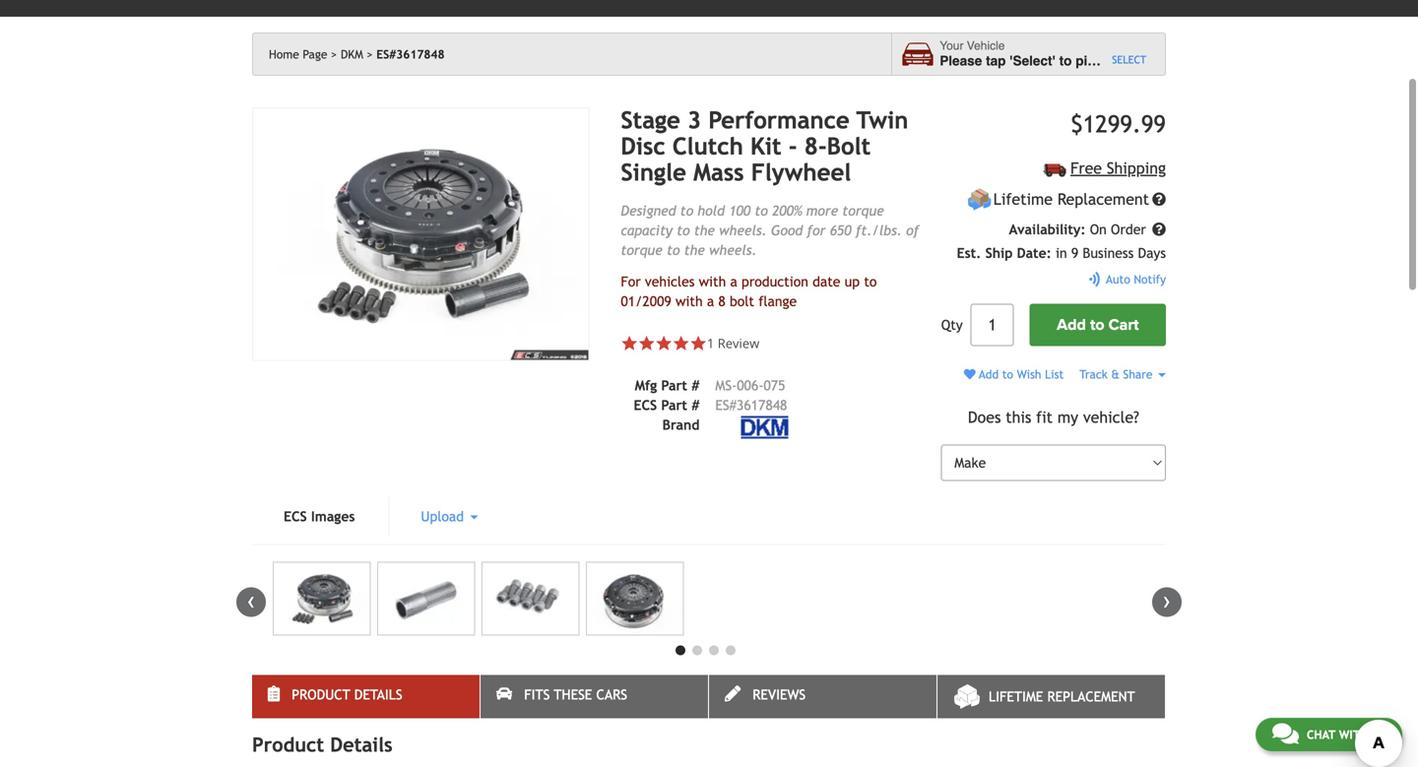 Task type: vqa. For each thing, say whether or not it's contained in the screenshot.
vag - genuine image
no



Task type: describe. For each thing, give the bounding box(es) containing it.
comments image
[[1273, 722, 1299, 746]]

production
[[742, 274, 809, 290]]

1
[[707, 335, 715, 352]]

pick
[[1076, 53, 1103, 69]]

add for add to cart
[[1057, 316, 1086, 334]]

2 star image from the left
[[655, 335, 673, 352]]

1299.99
[[1083, 110, 1166, 138]]

1 review
[[707, 335, 760, 352]]

more
[[806, 203, 838, 219]]

lifetime replacement inside lifetime replacement link
[[989, 689, 1135, 705]]

&
[[1112, 367, 1120, 381]]

ft./lbs.
[[856, 223, 902, 239]]

home
[[269, 47, 299, 61]]

us
[[1372, 728, 1386, 742]]

my
[[1058, 408, 1079, 426]]

flange
[[759, 294, 797, 310]]

1 vertical spatial torque
[[621, 243, 663, 258]]

this product is lifetime replacement eligible image
[[968, 187, 992, 212]]

0 vertical spatial torque
[[843, 203, 884, 219]]

vehicle
[[967, 39, 1005, 53]]

does
[[968, 408, 1001, 426]]

bolt
[[730, 294, 755, 310]]

3 star image from the left
[[673, 335, 690, 352]]

track & share button
[[1080, 367, 1166, 381]]

does this fit my vehicle?
[[968, 408, 1140, 426]]

0 vertical spatial wheels.
[[719, 223, 767, 239]]

1 part from the top
[[661, 378, 688, 394]]

wish
[[1017, 367, 1042, 381]]

0 vertical spatial product details
[[292, 687, 402, 703]]

designed to hold 100 to 200% more torque capacity to the wheels. good for 650 ft./lbs. of torque to the wheels.
[[621, 203, 919, 258]]

2 star image from the left
[[690, 335, 707, 352]]

on
[[1090, 222, 1107, 238]]

home page link
[[269, 47, 337, 61]]

order
[[1111, 222, 1146, 238]]

free shipping
[[1071, 159, 1166, 177]]

cars
[[596, 687, 628, 703]]

-
[[789, 132, 797, 160]]

ms-
[[716, 378, 737, 394]]

mfg part #
[[635, 378, 700, 394]]

for vehicles with a production date up to 01/2009 with a 8 bolt flange
[[621, 274, 877, 310]]

reviews
[[753, 687, 806, 703]]

vehicles
[[645, 274, 695, 290]]

list
[[1045, 367, 1064, 381]]

upload button
[[389, 497, 510, 536]]

free shipping image
[[1044, 163, 1067, 177]]

0 horizontal spatial a
[[707, 294, 714, 310]]

up
[[845, 274, 860, 290]]

bolt
[[827, 132, 871, 160]]

to inside button
[[1090, 316, 1105, 334]]

fits
[[524, 687, 550, 703]]

free
[[1071, 159, 1102, 177]]

auto notify
[[1106, 273, 1166, 286]]

# inside ms-006-075 ecs part #
[[692, 398, 700, 413]]

9
[[1072, 245, 1079, 261]]

hold
[[698, 203, 725, 219]]

track
[[1080, 367, 1108, 381]]

brand
[[663, 417, 700, 433]]

add to cart
[[1057, 316, 1139, 334]]

1 vertical spatial wheels.
[[709, 243, 757, 258]]

ms-006-075 ecs part #
[[634, 378, 785, 413]]

1 vertical spatial with
[[676, 294, 703, 310]]

mfg
[[635, 378, 657, 394]]

performance
[[709, 106, 850, 134]]

'select'
[[1010, 53, 1056, 69]]

question circle image for on order
[[1153, 223, 1166, 237]]

reviews link
[[709, 675, 937, 718]]

es# 3617848 brand
[[663, 398, 787, 433]]

fits these cars
[[524, 687, 628, 703]]

part inside ms-006-075 ecs part #
[[661, 398, 688, 413]]

images
[[311, 509, 355, 524]]

upload
[[421, 509, 468, 524]]

product details link
[[252, 675, 480, 718]]

in
[[1056, 245, 1067, 261]]

your
[[940, 39, 964, 53]]

disc
[[621, 132, 666, 160]]

twin
[[857, 106, 909, 134]]

business
[[1083, 245, 1134, 261]]

good
[[771, 223, 803, 239]]

lifetime replacement link
[[938, 675, 1165, 718]]

3617848
[[737, 398, 787, 413]]

01/2009
[[621, 294, 672, 310]]

a inside your vehicle please tap 'select' to pick a vehicle
[[1106, 53, 1114, 69]]

ecs images
[[284, 509, 355, 524]]

1 review link
[[707, 335, 760, 352]]

your vehicle please tap 'select' to pick a vehicle
[[940, 39, 1163, 69]]

8-
[[805, 132, 827, 160]]

add to cart button
[[1030, 304, 1166, 346]]

vehicle
[[1118, 53, 1163, 69]]

› link
[[1153, 587, 1182, 617]]

please
[[940, 53, 982, 69]]

date
[[813, 274, 841, 290]]

to left hold
[[680, 203, 694, 219]]



Task type: locate. For each thing, give the bounding box(es) containing it.
to inside your vehicle please tap 'select' to pick a vehicle
[[1060, 53, 1072, 69]]

stage 3 performance twin disc clutch kit - 8-bolt single mass flywheel
[[621, 106, 909, 186]]

wheels.
[[719, 223, 767, 239], [709, 243, 757, 258]]

1 horizontal spatial torque
[[843, 203, 884, 219]]

0 vertical spatial a
[[1106, 53, 1114, 69]]

8
[[719, 294, 726, 310]]

with left the us
[[1339, 728, 1368, 742]]

0 vertical spatial ecs
[[634, 398, 657, 413]]

006-
[[737, 378, 764, 394]]

3
[[688, 106, 701, 134]]

1 vertical spatial a
[[730, 274, 738, 290]]

clutch
[[673, 132, 744, 160]]

lifetime inside lifetime replacement link
[[989, 689, 1043, 705]]

lifetime replacement
[[994, 190, 1150, 209], [989, 689, 1135, 705]]

heart image
[[964, 368, 976, 380]]

1 question circle image from the top
[[1153, 193, 1166, 207]]

ecs down mfg
[[634, 398, 657, 413]]

ecs inside ms-006-075 ecs part #
[[634, 398, 657, 413]]

1 horizontal spatial ecs
[[634, 398, 657, 413]]

# left ms-
[[692, 378, 700, 394]]

None text field
[[971, 304, 1014, 346]]

1 horizontal spatial star image
[[690, 335, 707, 352]]

stage
[[621, 106, 680, 134]]

product details
[[292, 687, 402, 703], [252, 733, 393, 756]]

›
[[1163, 587, 1171, 614]]

075
[[764, 378, 785, 394]]

question circle image down shipping
[[1153, 193, 1166, 207]]

ecs images link
[[252, 497, 387, 536]]

kit
[[751, 132, 782, 160]]

1 horizontal spatial a
[[730, 274, 738, 290]]

0 vertical spatial replacement
[[1058, 190, 1150, 209]]

‹
[[247, 587, 255, 614]]

to right capacity
[[677, 223, 690, 239]]

for
[[621, 274, 641, 290]]

a right pick
[[1106, 53, 1114, 69]]

0 vertical spatial product
[[292, 687, 350, 703]]

review
[[718, 335, 760, 352]]

chat with us link
[[1256, 718, 1403, 752]]

1 vertical spatial the
[[684, 243, 705, 258]]

add to wish list link
[[964, 367, 1064, 381]]

to up vehicles
[[667, 243, 680, 258]]

cart
[[1109, 316, 1139, 334]]

star image down the 01/2009
[[638, 335, 655, 352]]

0 vertical spatial with
[[699, 274, 726, 290]]

this
[[1006, 408, 1032, 426]]

#
[[692, 378, 700, 394], [692, 398, 700, 413]]

the
[[694, 223, 715, 239], [684, 243, 705, 258]]

to right 100 in the right of the page
[[755, 203, 768, 219]]

single
[[621, 158, 687, 186]]

availability:
[[1009, 222, 1086, 238]]

2 vertical spatial a
[[707, 294, 714, 310]]

share
[[1123, 367, 1153, 381]]

add up list
[[1057, 316, 1086, 334]]

star image left review
[[690, 335, 707, 352]]

auto
[[1106, 273, 1131, 286]]

add for add to wish list
[[979, 367, 999, 381]]

1 vertical spatial replacement
[[1048, 689, 1135, 705]]

‹ link
[[236, 587, 266, 617]]

1 star image from the left
[[638, 335, 655, 352]]

0 vertical spatial question circle image
[[1153, 193, 1166, 207]]

1 # from the top
[[692, 378, 700, 394]]

question circle image for lifetime replacement
[[1153, 193, 1166, 207]]

question circle image
[[1153, 193, 1166, 207], [1153, 223, 1166, 237]]

0 vertical spatial lifetime
[[994, 190, 1053, 209]]

the up vehicles
[[684, 243, 705, 258]]

0 horizontal spatial star image
[[621, 335, 638, 352]]

650
[[830, 223, 852, 239]]

1 vertical spatial product
[[252, 733, 324, 756]]

est.
[[957, 245, 981, 261]]

2 question circle image from the top
[[1153, 223, 1166, 237]]

select link
[[1112, 52, 1147, 68]]

torque
[[843, 203, 884, 219], [621, 243, 663, 258]]

1 vertical spatial part
[[661, 398, 688, 413]]

1 star image from the left
[[621, 335, 638, 352]]

days
[[1138, 245, 1166, 261]]

designed
[[621, 203, 676, 219]]

availability: on order
[[1009, 222, 1151, 238]]

details
[[354, 687, 402, 703], [330, 733, 393, 756]]

1 vertical spatial ecs
[[284, 509, 307, 524]]

est. ship date: in 9 business days
[[957, 245, 1166, 261]]

for
[[807, 223, 826, 239]]

qty
[[941, 317, 963, 333]]

dkm link
[[341, 47, 373, 61]]

part up brand
[[661, 398, 688, 413]]

2 horizontal spatial a
[[1106, 53, 1114, 69]]

0 horizontal spatial torque
[[621, 243, 663, 258]]

these
[[554, 687, 592, 703]]

1 horizontal spatial add
[[1057, 316, 1086, 334]]

1 vertical spatial details
[[330, 733, 393, 756]]

chat
[[1307, 728, 1336, 742]]

a left 8
[[707, 294, 714, 310]]

0 horizontal spatial add
[[979, 367, 999, 381]]

# up brand
[[692, 398, 700, 413]]

0 vertical spatial lifetime replacement
[[994, 190, 1150, 209]]

question circle image up "days"
[[1153, 223, 1166, 237]]

flywheel
[[751, 158, 851, 186]]

0 horizontal spatial ecs
[[284, 509, 307, 524]]

the down hold
[[694, 223, 715, 239]]

1 vertical spatial add
[[979, 367, 999, 381]]

0 vertical spatial details
[[354, 687, 402, 703]]

to left wish
[[1003, 367, 1014, 381]]

vehicle?
[[1083, 408, 1140, 426]]

es#
[[716, 398, 737, 413]]

1 vertical spatial lifetime replacement
[[989, 689, 1135, 705]]

with up 8
[[699, 274, 726, 290]]

to left cart
[[1090, 316, 1105, 334]]

part right mfg
[[661, 378, 688, 394]]

a up 'bolt'
[[730, 274, 738, 290]]

star image up mfg part #
[[655, 335, 673, 352]]

ship
[[986, 245, 1013, 261]]

tap
[[986, 53, 1006, 69]]

0 vertical spatial the
[[694, 223, 715, 239]]

ecs left images
[[284, 509, 307, 524]]

star image
[[621, 335, 638, 352], [690, 335, 707, 352]]

replacement
[[1058, 190, 1150, 209], [1048, 689, 1135, 705]]

add right heart image
[[979, 367, 999, 381]]

2 part from the top
[[661, 398, 688, 413]]

to left pick
[[1060, 53, 1072, 69]]

1 vertical spatial product details
[[252, 733, 393, 756]]

auto notify link
[[1087, 271, 1166, 288]]

star image up mfg
[[621, 335, 638, 352]]

to right up
[[864, 274, 877, 290]]

to
[[1060, 53, 1072, 69], [680, 203, 694, 219], [755, 203, 768, 219], [677, 223, 690, 239], [667, 243, 680, 258], [864, 274, 877, 290], [1090, 316, 1105, 334], [1003, 367, 1014, 381]]

torque down capacity
[[621, 243, 663, 258]]

fits these cars link
[[481, 675, 708, 718]]

add
[[1057, 316, 1086, 334], [979, 367, 999, 381]]

page
[[303, 47, 327, 61]]

1 vertical spatial #
[[692, 398, 700, 413]]

a
[[1106, 53, 1114, 69], [730, 274, 738, 290], [707, 294, 714, 310]]

home page
[[269, 47, 327, 61]]

0 vertical spatial #
[[692, 378, 700, 394]]

es#3617848 - ms-006-075 - stage 3 performance twin disc clutch kit - 8-bolt single mass flywheel - designed to hold 100 to 200% more torque capacity to the wheels. good for 650 ft./lbs. of torque to the wheels. - dkm - bmw image
[[252, 107, 589, 361], [273, 562, 371, 636], [377, 562, 475, 636], [482, 562, 580, 636], [586, 562, 684, 636]]

2 vertical spatial with
[[1339, 728, 1368, 742]]

torque up ft./lbs.
[[843, 203, 884, 219]]

dkm image
[[716, 415, 814, 440]]

capacity
[[621, 223, 673, 239]]

100
[[729, 203, 751, 219]]

chat with us
[[1307, 728, 1386, 742]]

1 vertical spatial lifetime
[[989, 689, 1043, 705]]

of
[[906, 223, 919, 239]]

track & share
[[1080, 367, 1156, 381]]

star image
[[638, 335, 655, 352], [655, 335, 673, 352], [673, 335, 690, 352]]

add inside button
[[1057, 316, 1086, 334]]

star image left 1
[[673, 335, 690, 352]]

es#3617848
[[377, 47, 445, 61]]

mass
[[694, 158, 744, 186]]

0 vertical spatial add
[[1057, 316, 1086, 334]]

to inside for vehicles with a production date up to 01/2009 with a 8 bolt flange
[[864, 274, 877, 290]]

with down vehicles
[[676, 294, 703, 310]]

2 # from the top
[[692, 398, 700, 413]]

1 vertical spatial question circle image
[[1153, 223, 1166, 237]]

0 vertical spatial part
[[661, 378, 688, 394]]



